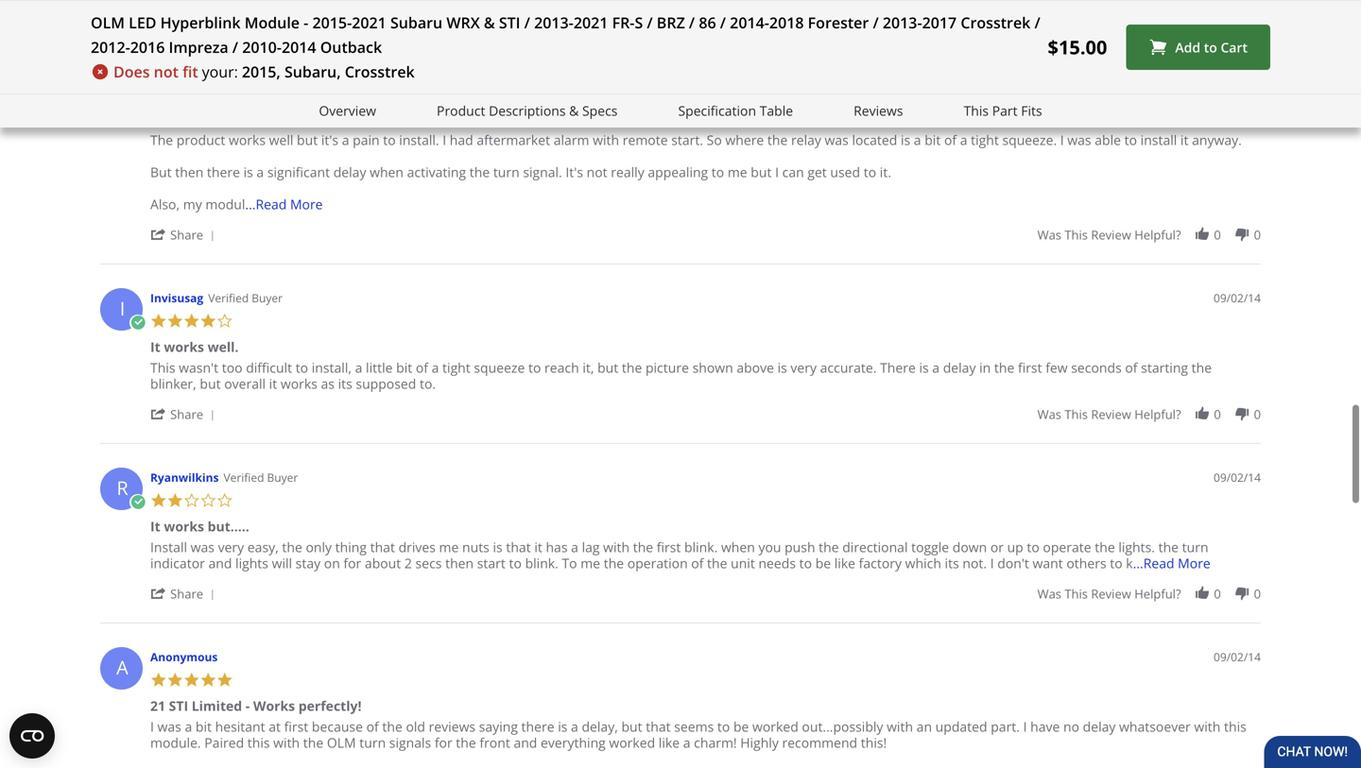 Task type: locate. For each thing, give the bounding box(es) containing it.
3 share button from the top
[[150, 585, 222, 603]]

to right needs
[[800, 555, 812, 573]]

0 vertical spatial bit
[[925, 131, 941, 149]]

1 vertical spatial this
[[150, 359, 175, 377]]

product descriptions & specs link
[[437, 100, 618, 122]]

delay right no
[[1083, 718, 1116, 736]]

0 horizontal spatial sti
[[169, 698, 188, 716]]

secs
[[416, 555, 442, 573]]

2 it from the top
[[150, 518, 161, 536]]

1 vertical spatial share image
[[150, 586, 167, 603]]

verified for r
[[224, 470, 264, 486]]

ryanwilkins
[[150, 470, 219, 486]]

1 horizontal spatial be
[[816, 555, 831, 573]]

verified down 2010-
[[243, 63, 284, 78]]

install was very easy, the only thing that drives me nuts is that it has a lag with the first blink. when you push the directional toggle down or up to operate the lights. the turn indicator and lights will stay on for about 2 secs then start to blink. to me the operation of the unit needs to be like factory which its not. i don't want others to k
[[150, 539, 1209, 573]]

3 was this review helpful? from the top
[[1038, 586, 1182, 603]]

first inside "it works well. this wasn't too difficult to install, a little bit of a tight squeeze to reach it, but the picture shown above is very accurate. there is a delay in the first few seconds of starting the blinker, but overall it works as its supposed to."
[[1018, 359, 1043, 377]]

0 horizontal spatial turn
[[360, 735, 386, 753]]

2 share from the top
[[170, 406, 203, 423]]

of inside 21 sti limited - works perfectly! i was a bit hesitant at first because of the old reviews saying there is a delay, but that seems to be worked out...possibly with an updated part. i have no delay whatsoever with this module. paired this with the olm turn signals for the front and everything worked like a charm! highly recommend this!
[[367, 718, 379, 736]]

i right part.
[[1024, 718, 1028, 736]]

its left not.
[[945, 555, 960, 573]]

of right the because
[[367, 718, 379, 736]]

seperator image for r
[[207, 590, 218, 602]]

09/02/14 for h
[[1214, 63, 1262, 78]]

helpful?
[[1135, 227, 1182, 244], [1135, 406, 1182, 423], [1135, 586, 1182, 603]]

old
[[406, 718, 426, 736]]

it inside "it works well. this wasn't too difficult to install, a little bit of a tight squeeze to reach it, but the picture shown above is very accurate. there is a delay in the first few seconds of starting the blinker, but overall it works as its supposed to."
[[269, 375, 277, 393]]

2 empty star image from the top
[[217, 493, 233, 509]]

me left nuts
[[439, 539, 459, 557]]

3 09/02/14 from the top
[[1214, 470, 1262, 486]]

1 vertical spatial and
[[514, 735, 538, 753]]

verified for h
[[243, 63, 284, 78]]

works inside 21 sti limited - works perfectly! i was a bit hesitant at first because of the old reviews saying there is a delay, but that seems to be worked out...possibly with an updated part. i have no delay whatsoever with this module. paired this with the olm turn signals for the front and everything worked like a charm! highly recommend this!
[[253, 698, 295, 716]]

works
[[150, 110, 192, 128], [253, 698, 295, 716]]

a left the lag
[[571, 539, 579, 557]]

0 vertical spatial be
[[816, 555, 831, 573]]

but left can
[[751, 163, 772, 181]]

0 vertical spatial -
[[304, 12, 309, 33]]

very left the accurate.
[[791, 359, 817, 377]]

that right start on the bottom
[[506, 539, 531, 557]]

2 was this review helpful? from the top
[[1038, 406, 1182, 423]]

2 review date 09/02/14 element from the top
[[1214, 291, 1262, 307]]

empty star image down invisusag verified buyer
[[217, 313, 233, 330]]

where
[[726, 131, 764, 149]]

olm inside olm led hyperblink module - 2015-2021 subaru wrx & sti / 2013-2021 fr-s / brz / 86 / 2014-2018 forester / 2013-2017 crosstrek / 2012-2016 impreza / 2010-2014 outback
[[91, 12, 125, 33]]

a down limited
[[185, 718, 192, 736]]

circle checkmark image
[[130, 495, 146, 511]]

1 vertical spatial was this review helpful?
[[1038, 406, 1182, 423]]

2 horizontal spatial turn
[[1183, 539, 1209, 557]]

1 horizontal spatial then
[[445, 555, 474, 573]]

very inside "it works well. this wasn't too difficult to install, a little bit of a tight squeeze to reach it, but the picture shown above is very accurate. there is a delay in the first few seconds of starting the blinker, but overall it works as its supposed to."
[[791, 359, 817, 377]]

this for r
[[1065, 586, 1088, 603]]

1 horizontal spatial bit
[[396, 359, 413, 377]]

star image
[[150, 313, 167, 330], [167, 313, 183, 330], [167, 493, 183, 509], [150, 673, 167, 689], [167, 673, 183, 689], [183, 673, 200, 689], [217, 673, 233, 689]]

anyway.
[[1193, 131, 1242, 149]]

0 horizontal spatial for
[[344, 555, 362, 573]]

when
[[370, 163, 404, 181], [722, 539, 755, 557]]

0 vertical spatial review
[[1092, 227, 1132, 244]]

seperator image
[[207, 231, 218, 242], [207, 590, 218, 602]]

helpful? for h
[[1135, 227, 1182, 244]]

but.....
[[208, 518, 249, 536]]

buyer up easy,
[[267, 470, 298, 486]]

1 share image from the top
[[150, 406, 167, 423]]

1 horizontal spatial it
[[535, 539, 543, 557]]

like
[[835, 555, 856, 573], [659, 735, 680, 753]]

1 vertical spatial review
[[1092, 406, 1132, 423]]

of right located
[[945, 131, 957, 149]]

1 vertical spatial -
[[246, 698, 250, 716]]

0 vertical spatial seperator image
[[207, 231, 218, 242]]

buyer
[[287, 63, 318, 78], [252, 291, 283, 306], [267, 470, 298, 486]]

no
[[1064, 718, 1080, 736]]

2 vertical spatial bit
[[196, 718, 212, 736]]

picture
[[646, 359, 689, 377]]

harvey14banag verified buyer
[[150, 63, 318, 78]]

seperator image up anonymous
[[207, 590, 218, 602]]

3 review date 09/02/14 element from the top
[[1214, 470, 1262, 486]]

2 vertical spatial turn
[[360, 735, 386, 753]]

works well but heading
[[150, 110, 249, 132]]

0 horizontal spatial well
[[196, 110, 223, 128]]

0 horizontal spatial olm
[[91, 12, 125, 33]]

1 horizontal spatial blink.
[[685, 539, 718, 557]]

1 was from the top
[[1038, 227, 1062, 244]]

1 vertical spatial turn
[[1183, 539, 1209, 557]]

1 circle checkmark image from the top
[[130, 87, 146, 104]]

it works but.....
[[150, 518, 249, 536]]

well up significant
[[269, 131, 294, 149]]

0 vertical spatial then
[[175, 163, 204, 181]]

was this review helpful? left vote up review by harvey14banag on  2 sep 2014 icon
[[1038, 227, 1182, 244]]

and inside install was very easy, the only thing that drives me nuts is that it has a lag with the first blink. when you push the directional toggle down or up to operate the lights. the turn indicator and lights will stay on for about 2 secs then start to blink. to me the operation of the unit needs to be like factory which its not. i don't want others to k
[[208, 555, 232, 573]]

nuts
[[462, 539, 490, 557]]

this inside "it works well. this wasn't too difficult to install, a little bit of a tight squeeze to reach it, but the picture shown above is very accurate. there is a delay in the first few seconds of starting the blinker, but overall it works as its supposed to."
[[150, 359, 175, 377]]

turn up vote up review by ryanwilkins on  2 sep 2014 image
[[1183, 539, 1209, 557]]

then
[[175, 163, 204, 181], [445, 555, 474, 573]]

2010-
[[242, 37, 282, 57]]

1 share button from the top
[[150, 226, 222, 244]]

tight down this part fits link
[[971, 131, 999, 149]]

0 vertical spatial was
[[1038, 227, 1062, 244]]

this part fits
[[964, 102, 1043, 120]]

3 review from the top
[[1092, 586, 1132, 603]]

empty star image for r
[[217, 493, 233, 509]]

3 helpful? from the top
[[1135, 586, 1182, 603]]

this left wasn't
[[150, 359, 175, 377]]

to.
[[420, 375, 436, 393]]

1 horizontal spatial delay
[[944, 359, 976, 377]]

circle checkmark image for i
[[130, 315, 146, 332]]

2021 up outback
[[352, 12, 387, 33]]

too
[[222, 359, 243, 377]]

0 horizontal spatial 2021
[[352, 12, 387, 33]]

0 vertical spatial when
[[370, 163, 404, 181]]

/ right "wrx"
[[525, 12, 530, 33]]

2 share button from the top
[[150, 405, 222, 423]]

to left install, at left
[[296, 359, 308, 377]]

seconds
[[1072, 359, 1122, 377]]

turn left signals
[[360, 735, 386, 753]]

share left seperator image
[[170, 406, 203, 423]]

3 was from the top
[[1038, 586, 1062, 603]]

2 vertical spatial first
[[284, 718, 309, 736]]

0 horizontal spatial like
[[659, 735, 680, 753]]

seems
[[675, 718, 714, 736]]

0 vertical spatial empty star image
[[217, 85, 233, 102]]

1 review date 09/02/14 element from the top
[[1214, 63, 1262, 79]]

1 helpful? from the top
[[1135, 227, 1182, 244]]

more down significant
[[290, 196, 323, 213]]

2 horizontal spatial bit
[[925, 131, 941, 149]]

table
[[760, 102, 794, 120]]

and
[[208, 555, 232, 573], [514, 735, 538, 753]]

up
[[1008, 539, 1024, 557]]

that inside 21 sti limited - works perfectly! i was a bit hesitant at first because of the old reviews saying there is a delay, but that seems to be worked out...possibly with an updated part. i have no delay whatsoever with this module. paired this with the olm turn signals for the front and everything worked like a charm! highly recommend this!
[[646, 718, 671, 736]]

share
[[170, 227, 203, 244], [170, 406, 203, 423], [170, 586, 203, 603]]

1 vertical spatial very
[[218, 539, 244, 557]]

3 group from the top
[[1038, 406, 1262, 423]]

0 horizontal spatial -
[[246, 698, 250, 716]]

2021 left fr- on the left top of page
[[574, 12, 608, 33]]

0 right "vote down review by harvey14banag on  2 sep 2014" icon
[[1255, 227, 1262, 244]]

0 vertical spatial this
[[964, 102, 989, 120]]

it right install
[[1181, 131, 1189, 149]]

tight inside "it works well. this wasn't too difficult to install, a little bit of a tight squeeze to reach it, but the picture shown above is very accurate. there is a delay in the first few seconds of starting the blinker, but overall it works as its supposed to."
[[443, 359, 471, 377]]

2 vertical spatial was this review helpful?
[[1038, 586, 1182, 603]]

but right it,
[[598, 359, 619, 377]]

down
[[953, 539, 987, 557]]

1 horizontal spatial sti
[[499, 12, 521, 33]]

k
[[1127, 555, 1134, 573]]

review down seconds
[[1092, 406, 1132, 423]]

does
[[113, 61, 150, 82]]

share image for i
[[150, 406, 167, 423]]

2 vertical spatial verified
[[224, 470, 264, 486]]

to left it.
[[864, 163, 877, 181]]

verified buyer heading up the well.
[[208, 291, 283, 307]]

2 share image from the top
[[150, 586, 167, 603]]

with down "21 sti limited - works perfectly!" heading
[[273, 735, 300, 753]]

only
[[306, 539, 332, 557]]

4 group from the top
[[1038, 586, 1262, 603]]

1 horizontal spatial ...read more button
[[1134, 555, 1211, 573]]

2 seperator image from the top
[[207, 590, 218, 602]]

be inside 21 sti limited - works perfectly! i was a bit hesitant at first because of the old reviews saying there is a delay, but that seems to be worked out...possibly with an updated part. i have no delay whatsoever with this module. paired this with the olm turn signals for the front and everything worked like a charm! highly recommend this!
[[734, 718, 749, 736]]

was down 21
[[158, 718, 181, 736]]

like inside 21 sti limited - works perfectly! i was a bit hesitant at first because of the old reviews saying there is a delay, but that seems to be worked out...possibly with an updated part. i have no delay whatsoever with this module. paired this with the olm turn signals for the front and everything worked like a charm! highly recommend this!
[[659, 735, 680, 753]]

2 vertical spatial verified buyer heading
[[224, 470, 298, 486]]

helpful? left vote up review by harvey14banag on  2 sep 2014 icon
[[1135, 227, 1182, 244]]

fr-
[[612, 12, 635, 33]]

is right located
[[901, 131, 911, 149]]

0 vertical spatial it
[[1181, 131, 1189, 149]]

share for i
[[170, 406, 203, 423]]

this for i
[[1065, 406, 1088, 423]]

verified buyer heading for r
[[224, 470, 298, 486]]

i inside install was very easy, the only thing that drives me nuts is that it has a lag with the first blink. when you push the directional toggle down or up to operate the lights. the turn indicator and lights will stay on for about 2 secs then start to blink. to me the operation of the unit needs to be like factory which its not. i don't want others to k
[[991, 555, 995, 573]]

review date 09/02/14 element
[[1214, 63, 1262, 79], [1214, 291, 1262, 307], [1214, 470, 1262, 486], [1214, 650, 1262, 666]]

2 vertical spatial helpful?
[[1135, 586, 1182, 603]]

21 sti limited - works perfectly! i was a bit hesitant at first because of the old reviews saying there is a delay, but that seems to be worked out...possibly with an updated part. i have no delay whatsoever with this module. paired this with the olm turn signals for the front and everything worked like a charm! highly recommend this!
[[150, 698, 1247, 753]]

2 was from the top
[[1038, 406, 1062, 423]]

works
[[229, 131, 266, 149], [164, 338, 204, 356], [281, 375, 318, 393], [164, 518, 204, 536]]

review date 09/02/14 element down vote down review by invisusag on  2 sep 2014 icon
[[1214, 470, 1262, 486]]

it inside "it works well. this wasn't too difficult to install, a little bit of a tight squeeze to reach it, but the picture shown above is very accurate. there is a delay in the first few seconds of starting the blinker, but overall it works as its supposed to."
[[150, 338, 161, 356]]

me down where on the top
[[728, 163, 748, 181]]

was this review helpful? down k
[[1038, 586, 1182, 603]]

it inside 'heading'
[[150, 518, 161, 536]]

was down it works but.....
[[191, 539, 215, 557]]

that left 2
[[370, 539, 395, 557]]

part.
[[991, 718, 1020, 736]]

vote up review by invisusag on  2 sep 2014 image
[[1195, 406, 1211, 423]]

review
[[1092, 227, 1132, 244], [1092, 406, 1132, 423], [1092, 586, 1132, 603]]

...read more button
[[245, 196, 323, 213], [1134, 555, 1211, 573]]

bit right little
[[396, 359, 413, 377]]

worked right everything
[[609, 735, 656, 753]]

0 vertical spatial first
[[1018, 359, 1043, 377]]

share button down blinker,
[[150, 405, 222, 423]]

1 vertical spatial circle checkmark image
[[130, 315, 146, 332]]

2 group from the top
[[1038, 227, 1262, 244]]

buyer for h
[[287, 63, 318, 78]]

2 review from the top
[[1092, 406, 1132, 423]]

0 vertical spatial verified
[[243, 63, 284, 78]]

2 circle checkmark image from the top
[[130, 315, 146, 332]]

1 share from the top
[[170, 227, 203, 244]]

is up also, my modul ...read more
[[244, 163, 253, 181]]

of right operation at the bottom of the page
[[692, 555, 704, 573]]

2 horizontal spatial first
[[1018, 359, 1043, 377]]

first inside 21 sti limited - works perfectly! i was a bit hesitant at first because of the old reviews saying there is a delay, but that seems to be worked out...possibly with an updated part. i have no delay whatsoever with this module. paired this with the olm turn signals for the front and everything worked like a charm! highly recommend this!
[[284, 718, 309, 736]]

verified up but.....
[[224, 470, 264, 486]]

2013- right forester at the top of the page
[[883, 12, 923, 33]]

very inside install was very easy, the only thing that drives me nuts is that it has a lag with the first blink. when you push the directional toggle down or up to operate the lights. the turn indicator and lights will stay on for about 2 secs then start to blink. to me the operation of the unit needs to be like factory which its not. i don't want others to k
[[218, 539, 244, 557]]

works up install
[[164, 518, 204, 536]]

i down 21
[[150, 718, 154, 736]]

review date 09/02/14 element for r
[[1214, 470, 1262, 486]]

1 horizontal spatial first
[[657, 539, 681, 557]]

with left an on the bottom of page
[[887, 718, 914, 736]]

1 horizontal spatial ...read
[[1134, 555, 1175, 573]]

1 empty star image from the top
[[217, 85, 233, 102]]

1 vertical spatial delay
[[944, 359, 976, 377]]

...read down significant
[[245, 196, 287, 213]]

0 horizontal spatial me
[[439, 539, 459, 557]]

2013- left fr- on the left top of page
[[534, 12, 574, 33]]

s
[[635, 12, 643, 33]]

helpful? for r
[[1135, 586, 1182, 603]]

empty star image for h
[[217, 85, 233, 102]]

first left the unit
[[657, 539, 681, 557]]

1 horizontal spatial when
[[722, 539, 755, 557]]

2017
[[923, 12, 957, 33]]

1 horizontal spatial 2021
[[574, 12, 608, 33]]

1 vertical spatial olm
[[327, 735, 356, 753]]

0 vertical spatial tight
[[971, 131, 999, 149]]

2 2021 from the left
[[574, 12, 608, 33]]

0 vertical spatial share image
[[150, 406, 167, 423]]

verified up the well.
[[208, 291, 249, 306]]

perfectly!
[[299, 698, 362, 716]]

really
[[611, 163, 645, 181]]

0 vertical spatial olm
[[91, 12, 125, 33]]

1 review from the top
[[1092, 227, 1132, 244]]

1 09/02/14 from the top
[[1214, 63, 1262, 78]]

1 group from the top
[[1038, 0, 1262, 15]]

1 vertical spatial share button
[[150, 405, 222, 423]]

0 vertical spatial was this review helpful?
[[1038, 227, 1182, 244]]

is
[[901, 131, 911, 149], [244, 163, 253, 181], [778, 359, 788, 377], [920, 359, 929, 377], [493, 539, 503, 557], [558, 718, 568, 736]]

0 horizontal spatial crosstrek
[[345, 61, 415, 82]]

but left too
[[200, 375, 221, 393]]

1 seperator image from the top
[[207, 231, 218, 242]]

to
[[562, 555, 577, 573]]

1 vertical spatial its
[[945, 555, 960, 573]]

product
[[177, 131, 225, 149]]

- inside olm led hyperblink module - 2015-2021 subaru wrx & sti / 2013-2021 fr-s / brz / 86 / 2014-2018 forester / 2013-2017 crosstrek / 2012-2016 impreza / 2010-2014 outback
[[304, 12, 309, 33]]

share image down indicator
[[150, 586, 167, 603]]

empty star image
[[217, 313, 233, 330], [183, 493, 200, 509], [200, 493, 217, 509]]

1 horizontal spatial well
[[269, 131, 294, 149]]

1 vertical spatial tight
[[443, 359, 471, 377]]

2 helpful? from the top
[[1135, 406, 1182, 423]]

0 vertical spatial share button
[[150, 226, 222, 244]]

1 horizontal spatial 2013-
[[883, 12, 923, 33]]

- up hesitant
[[246, 698, 250, 716]]

2021
[[352, 12, 387, 33], [574, 12, 608, 33]]

with down specs
[[593, 131, 620, 149]]

h
[[115, 68, 129, 94]]

star image
[[150, 85, 167, 102], [167, 85, 183, 102], [183, 85, 200, 102], [200, 85, 217, 102], [183, 313, 200, 330], [200, 313, 217, 330], [150, 493, 167, 509], [200, 673, 217, 689]]

more up vote up review by ryanwilkins on  2 sep 2014 image
[[1179, 555, 1211, 573]]

1 vertical spatial works
[[253, 698, 295, 716]]

lights.
[[1119, 539, 1156, 557]]

2 vertical spatial share button
[[150, 585, 222, 603]]

this for h
[[1065, 227, 1088, 244]]

4 review date 09/02/14 element from the top
[[1214, 650, 1262, 666]]

bit right located
[[925, 131, 941, 149]]

start
[[477, 555, 506, 573]]

review for i
[[1092, 406, 1132, 423]]

tight
[[971, 131, 999, 149], [443, 359, 471, 377]]

1 vertical spatial bit
[[396, 359, 413, 377]]

verified buyer heading
[[243, 63, 318, 79], [208, 291, 283, 307], [224, 470, 298, 486]]

wasn't
[[179, 359, 219, 377]]

i
[[443, 131, 447, 149], [1061, 131, 1065, 149], [776, 163, 779, 181], [120, 296, 125, 322], [991, 555, 995, 573], [150, 718, 154, 736], [1024, 718, 1028, 736]]

review for r
[[1092, 586, 1132, 603]]

0 horizontal spatial very
[[218, 539, 244, 557]]

2 09/02/14 from the top
[[1214, 291, 1262, 306]]

open widget image
[[9, 714, 55, 759]]

it works well. heading
[[150, 338, 239, 360]]

because
[[312, 718, 363, 736]]

supposed
[[356, 375, 416, 393]]

0 vertical spatial works
[[150, 110, 192, 128]]

0 vertical spatial delay
[[334, 163, 366, 181]]

more
[[290, 196, 323, 213], [1179, 555, 1211, 573]]

crosstrek inside olm led hyperblink module - 2015-2021 subaru wrx & sti / 2013-2021 fr-s / brz / 86 / 2014-2018 forester / 2013-2017 crosstrek / 2012-2016 impreza / 2010-2014 outback
[[961, 12, 1031, 33]]

circle checkmark image
[[130, 87, 146, 104], [130, 315, 146, 332]]

with right whatsoever
[[1195, 718, 1221, 736]]

1 horizontal spatial more
[[1179, 555, 1211, 573]]

a
[[342, 131, 349, 149], [914, 131, 922, 149], [961, 131, 968, 149], [257, 163, 264, 181], [355, 359, 363, 377], [432, 359, 439, 377], [933, 359, 940, 377], [571, 539, 579, 557], [185, 718, 192, 736], [571, 718, 579, 736], [683, 735, 691, 753]]

not left fit
[[154, 61, 179, 82]]

2018
[[770, 12, 804, 33]]

& inside olm led hyperblink module - 2015-2021 subaru wrx & sti / 2013-2021 fr-s / brz / 86 / 2014-2018 forester / 2013-2017 crosstrek / 2012-2016 impreza / 2010-2014 outback
[[484, 12, 495, 33]]

1 horizontal spatial that
[[506, 539, 531, 557]]

1 vertical spatial seperator image
[[207, 590, 218, 602]]

blink. left the unit
[[685, 539, 718, 557]]

helpful? left vote up review by invisusag on  2 sep 2014 image
[[1135, 406, 1182, 423]]

then right but
[[175, 163, 204, 181]]

a right located
[[914, 131, 922, 149]]

0 vertical spatial circle checkmark image
[[130, 87, 146, 104]]

was
[[825, 131, 849, 149], [1068, 131, 1092, 149], [191, 539, 215, 557], [158, 718, 181, 736]]

appealing
[[648, 163, 708, 181]]

1 vertical spatial like
[[659, 735, 680, 753]]

specification table link
[[678, 100, 794, 122]]

was this review helpful? for h
[[1038, 227, 1182, 244]]

a
[[116, 655, 128, 681]]

21
[[150, 698, 166, 716]]

share image for r
[[150, 586, 167, 603]]

vote down review by ryanwilkins on  2 sep 2014 image
[[1235, 586, 1251, 603]]

0 vertical spatial sti
[[499, 12, 521, 33]]

turn inside 21 sti limited - works perfectly! i was a bit hesitant at first because of the old reviews saying there is a delay, but that seems to be worked out...possibly with an updated part. i have no delay whatsoever with this module. paired this with the olm turn signals for the front and everything worked like a charm! highly recommend this!
[[360, 735, 386, 753]]

buyer up the difficult
[[252, 291, 283, 306]]

but down harvey14banag verified buyer
[[226, 110, 249, 128]]

verified buyer heading down 2010-
[[243, 63, 318, 79]]

2
[[405, 555, 412, 573]]

delay inside "it works well. this wasn't too difficult to install, a little bit of a tight squeeze to reach it, but the picture shown above is very accurate. there is a delay in the first few seconds of starting the blinker, but overall it works as its supposed to."
[[944, 359, 976, 377]]

...read
[[245, 196, 287, 213], [1134, 555, 1175, 573]]

1 vertical spatial well
[[269, 131, 294, 149]]

it works but..... heading
[[150, 518, 249, 540]]

share button down indicator
[[150, 585, 222, 603]]

2 vertical spatial share
[[170, 586, 203, 603]]

share image
[[150, 406, 167, 423], [150, 586, 167, 603]]

specification table
[[678, 102, 794, 120]]

was right relay on the right top
[[825, 131, 849, 149]]

able
[[1095, 131, 1122, 149]]

it
[[1181, 131, 1189, 149], [269, 375, 277, 393], [535, 539, 543, 557]]

impreza
[[169, 37, 229, 57]]

1 horizontal spatial olm
[[327, 735, 356, 753]]

0 vertical spatial verified buyer heading
[[243, 63, 318, 79]]

0 horizontal spatial that
[[370, 539, 395, 557]]

1 horizontal spatial for
[[435, 735, 453, 753]]

1 was this review helpful? from the top
[[1038, 227, 1182, 244]]

empty star image
[[217, 85, 233, 102], [217, 493, 233, 509]]

is right above at the top right
[[778, 359, 788, 377]]

3 share from the top
[[170, 586, 203, 603]]

worked right charm!
[[753, 718, 799, 736]]

verified buyer heading up but.....
[[224, 470, 298, 486]]

factory
[[859, 555, 902, 573]]

had
[[450, 131, 474, 149]]

- up 2014
[[304, 12, 309, 33]]

2 horizontal spatial delay
[[1083, 718, 1116, 736]]

2 horizontal spatial that
[[646, 718, 671, 736]]

it left has
[[535, 539, 543, 557]]

module
[[245, 12, 300, 33]]

group for h
[[1038, 227, 1262, 244]]

1 vertical spatial sti
[[169, 698, 188, 716]]

2 vertical spatial buyer
[[267, 470, 298, 486]]

charm!
[[694, 735, 737, 753]]

blink.
[[685, 539, 718, 557], [525, 555, 559, 573]]

0 vertical spatial for
[[344, 555, 362, 573]]

0 horizontal spatial &
[[484, 12, 495, 33]]

sti right "wrx"
[[499, 12, 521, 33]]

olm
[[91, 12, 125, 33], [327, 735, 356, 753]]

review date 09/02/14 element down "vote down review by harvey14banag on  2 sep 2014" icon
[[1214, 291, 1262, 307]]

09/02/14 for r
[[1214, 470, 1262, 486]]

it for it works but.....
[[150, 518, 161, 536]]

group
[[1038, 0, 1262, 15], [1038, 227, 1262, 244], [1038, 406, 1262, 423], [1038, 586, 1262, 603]]

0 horizontal spatial 2013-
[[534, 12, 574, 33]]

about
[[365, 555, 401, 573]]

09/02/14 down vote down review by invisusag on  2 sep 2014 icon
[[1214, 470, 1262, 486]]

for right 'on'
[[344, 555, 362, 573]]

0 horizontal spatial delay
[[334, 163, 366, 181]]

sti inside 21 sti limited - works perfectly! i was a bit hesitant at first because of the old reviews saying there is a delay, but that seems to be worked out...possibly with an updated part. i have no delay whatsoever with this module. paired this with the olm turn signals for the front and everything worked like a charm! highly recommend this!
[[169, 698, 188, 716]]

everything
[[541, 735, 606, 753]]

0 horizontal spatial there
[[207, 163, 240, 181]]

1 it from the top
[[150, 338, 161, 356]]

&
[[484, 12, 495, 33], [569, 102, 579, 120]]

it for it works well. this wasn't too difficult to install, a little bit of a tight squeeze to reach it, but the picture shown above is very accurate. there is a delay in the first few seconds of starting the blinker, but overall it works as its supposed to.
[[150, 338, 161, 356]]

buyer down 2014
[[287, 63, 318, 78]]

first right at
[[284, 718, 309, 736]]

stay
[[296, 555, 321, 573]]

it inside install was very easy, the only thing that drives me nuts is that it has a lag with the first blink. when you push the directional toggle down or up to operate the lights. the turn indicator and lights will stay on for about 2 secs then start to blink. to me the operation of the unit needs to be like factory which its not. i don't want others to k
[[535, 539, 543, 557]]



Task type: describe. For each thing, give the bounding box(es) containing it.
for inside install was very easy, the only thing that drives me nuts is that it has a lag with the first blink. when you push the directional toggle down or up to operate the lights. the turn indicator and lights will stay on for about 2 secs then start to blink. to me the operation of the unit needs to be like factory which its not. i don't want others to k
[[344, 555, 362, 573]]

vote up review by ryanwilkins on  2 sep 2014 image
[[1195, 586, 1211, 603]]

specification
[[678, 102, 757, 120]]

first inside install was very easy, the only thing that drives me nuts is that it has a lag with the first blink. when you push the directional toggle down or up to operate the lights. the turn indicator and lights will stay on for about 2 secs then start to blink. to me the operation of the unit needs to be like factory which its not. i don't want others to k
[[657, 539, 681, 557]]

my
[[183, 196, 202, 213]]

it's
[[566, 163, 584, 181]]

works right product
[[229, 131, 266, 149]]

bit inside "it works well. this wasn't too difficult to install, a little bit of a tight squeeze to reach it, but the picture shown above is very accurate. there is a delay in the first few seconds of starting the blinker, but overall it works as its supposed to."
[[396, 359, 413, 377]]

i left had
[[443, 131, 447, 149]]

can
[[783, 163, 805, 181]]

forester
[[808, 12, 869, 33]]

lag
[[582, 539, 600, 557]]

helpful? for i
[[1135, 406, 1182, 423]]

86
[[699, 12, 716, 33]]

alarm
[[554, 131, 590, 149]]

reviews
[[429, 718, 476, 736]]

i right squeeze.
[[1061, 131, 1065, 149]]

thing
[[335, 539, 367, 557]]

of left starting
[[1126, 359, 1138, 377]]

was inside install was very easy, the only thing that drives me nuts is that it has a lag with the first blink. when you push the directional toggle down or up to operate the lights. the turn indicator and lights will stay on for about 2 secs then start to blink. to me the operation of the unit needs to be like factory which its not. i don't want others to k
[[191, 539, 215, 557]]

1 horizontal spatial this
[[964, 102, 989, 120]]

fit
[[183, 61, 198, 82]]

1 horizontal spatial worked
[[753, 718, 799, 736]]

/ left the 86
[[689, 12, 695, 33]]

4 09/02/14 from the top
[[1214, 650, 1262, 666]]

a left significant
[[257, 163, 264, 181]]

to left k
[[1110, 555, 1123, 573]]

to down so
[[712, 163, 725, 181]]

there
[[881, 359, 916, 377]]

subaru,
[[285, 61, 341, 82]]

with inside install was very easy, the only thing that drives me nuts is that it has a lag with the first blink. when you push the directional toggle down or up to operate the lights. the turn indicator and lights will stay on for about 2 secs then start to blink. to me the operation of the unit needs to be like factory which its not. i don't want others to k
[[603, 539, 630, 557]]

vote down review by harvey14banag on  2 sep 2014 image
[[1235, 227, 1251, 243]]

verified for i
[[208, 291, 249, 306]]

remote
[[623, 131, 668, 149]]

vote up review by berzerkerh2000 on  2 sep 2014 image
[[1195, 0, 1211, 15]]

will
[[272, 555, 292, 573]]

share button for r
[[150, 585, 222, 603]]

have
[[1031, 718, 1060, 736]]

verified buyer heading for i
[[208, 291, 283, 307]]

sti inside olm led hyperblink module - 2015-2021 subaru wrx & sti / 2013-2021 fr-s / brz / 86 / 2014-2018 forester / 2013-2017 crosstrek / 2012-2016 impreza / 2010-2014 outback
[[499, 12, 521, 33]]

a left the delay,
[[571, 718, 579, 736]]

install.
[[399, 131, 439, 149]]

outback
[[320, 37, 382, 57]]

i left invisusag
[[120, 296, 125, 322]]

1 2021 from the left
[[352, 12, 387, 33]]

/ up fits
[[1035, 12, 1041, 33]]

share for h
[[170, 227, 203, 244]]

a right there
[[933, 359, 940, 377]]

0 right vote up review by harvey14banag on  2 sep 2014 icon
[[1215, 227, 1222, 244]]

but
[[150, 163, 172, 181]]

cart
[[1221, 38, 1248, 56]]

to inside 'button'
[[1205, 38, 1218, 56]]

updated
[[936, 718, 988, 736]]

r
[[117, 475, 128, 501]]

works inside 'heading'
[[164, 518, 204, 536]]

add to cart
[[1176, 38, 1248, 56]]

activating
[[407, 163, 466, 181]]

wrx
[[447, 12, 480, 33]]

but inside 21 sti limited - works perfectly! i was a bit hesitant at first because of the old reviews saying there is a delay, but that seems to be worked out...possibly with an updated part. i have no delay whatsoever with this module. paired this with the olm turn signals for the front and everything worked like a charm! highly recommend this!
[[622, 718, 643, 736]]

seperator image
[[207, 411, 218, 422]]

descriptions
[[489, 102, 566, 120]]

turn inside install was very easy, the only thing that drives me nuts is that it has a lag with the first blink. when you push the directional toggle down or up to operate the lights. the turn indicator and lights will stay on for about 2 secs then start to blink. to me the operation of the unit needs to be like factory which its not. i don't want others to k
[[1183, 539, 1209, 557]]

then inside install was very easy, the only thing that drives me nuts is that it has a lag with the first blink. when you push the directional toggle down or up to operate the lights. the turn indicator and lights will stay on for about 2 secs then start to blink. to me the operation of the unit needs to be like factory which its not. i don't want others to k
[[445, 555, 474, 573]]

when inside install was very easy, the only thing that drives me nuts is that it has a lag with the first blink. when you push the directional toggle down or up to operate the lights. the turn indicator and lights will stay on for about 2 secs then start to blink. to me the operation of the unit needs to be like factory which its not. i don't want others to k
[[722, 539, 755, 557]]

but then there is a significant delay when activating the turn signal. it's not really appealing to me but i can get used to it.
[[150, 163, 892, 181]]

/ up harvey14banag verified buyer
[[232, 37, 238, 57]]

2014
[[282, 37, 316, 57]]

like inside install was very easy, the only thing that drives me nuts is that it has a lag with the first blink. when you push the directional toggle down or up to operate the lights. the turn indicator and lights will stay on for about 2 secs then start to blink. to me the operation of the unit needs to be like factory which its not. i don't want others to k
[[835, 555, 856, 573]]

there inside 21 sti limited - works perfectly! i was a bit hesitant at first because of the old reviews saying there is a delay, but that seems to be worked out...possibly with an updated part. i have no delay whatsoever with this module. paired this with the olm turn signals for the front and everything worked like a charm! highly recommend this!
[[522, 718, 555, 736]]

circle checkmark image for h
[[130, 87, 146, 104]]

$15.00
[[1048, 34, 1108, 60]]

unit
[[731, 555, 755, 573]]

2 2013- from the left
[[883, 12, 923, 33]]

group for i
[[1038, 406, 1262, 423]]

located
[[853, 131, 898, 149]]

to right 'able'
[[1125, 131, 1138, 149]]

/ right the 86
[[720, 12, 726, 33]]

signal.
[[523, 163, 562, 181]]

invisusag
[[150, 291, 204, 306]]

bit inside 21 sti limited - works perfectly! i was a bit hesitant at first because of the old reviews saying there is a delay, but that seems to be worked out...possibly with an updated part. i have no delay whatsoever with this module. paired this with the olm turn signals for the front and everything worked like a charm! highly recommend this!
[[196, 718, 212, 736]]

to right pain
[[383, 131, 396, 149]]

0 right vote down review by ryanwilkins on  2 sep 2014 image
[[1255, 586, 1262, 603]]

1 horizontal spatial turn
[[493, 163, 520, 181]]

09/02/14 for i
[[1214, 291, 1262, 306]]

vote down review by berzerkerh2000 on  2 sep 2014 image
[[1235, 0, 1251, 15]]

don't
[[998, 555, 1030, 573]]

operation
[[628, 555, 688, 573]]

above
[[737, 359, 774, 377]]

empty star image up it works but.....
[[200, 493, 217, 509]]

a right supposed
[[432, 359, 439, 377]]

1 vertical spatial ...read more button
[[1134, 555, 1211, 573]]

pain
[[353, 131, 380, 149]]

it.
[[880, 163, 892, 181]]

0 horizontal spatial when
[[370, 163, 404, 181]]

olm inside 21 sti limited - works perfectly! i was a bit hesitant at first because of the old reviews saying there is a delay, but that seems to be worked out...possibly with an updated part. i have no delay whatsoever with this module. paired this with the olm turn signals for the front and everything worked like a charm! highly recommend this!
[[327, 735, 356, 753]]

difficult
[[246, 359, 292, 377]]

has
[[546, 539, 568, 557]]

not.
[[963, 555, 987, 573]]

0 right vote up review by ryanwilkins on  2 sep 2014 image
[[1215, 586, 1222, 603]]

but inside heading
[[226, 110, 249, 128]]

vote up review by harvey14banag on  2 sep 2014 image
[[1195, 227, 1211, 243]]

install
[[150, 539, 187, 557]]

led
[[129, 12, 157, 33]]

also, my modul ...read more
[[150, 196, 323, 213]]

but left it's
[[297, 131, 318, 149]]

well inside works well but heading
[[196, 110, 223, 128]]

2 horizontal spatial it
[[1181, 131, 1189, 149]]

whatsoever
[[1120, 718, 1191, 736]]

to right start on the bottom
[[509, 555, 522, 573]]

a left charm!
[[683, 735, 691, 753]]

review date 09/02/14 element for i
[[1214, 291, 1262, 307]]

works left as in the left of the page
[[281, 375, 318, 393]]

needs
[[759, 555, 796, 573]]

0 horizontal spatial worked
[[609, 735, 656, 753]]

share image
[[150, 227, 167, 243]]

2 horizontal spatial me
[[728, 163, 748, 181]]

/ right s
[[647, 12, 653, 33]]

your:
[[202, 61, 238, 82]]

product
[[437, 102, 486, 120]]

/ right forester at the top of the page
[[873, 12, 879, 33]]

out...possibly
[[802, 718, 884, 736]]

0 right vote down review by invisusag on  2 sep 2014 icon
[[1255, 406, 1262, 423]]

share button for h
[[150, 226, 222, 244]]

works inside heading
[[150, 110, 192, 128]]

a left little
[[355, 359, 363, 377]]

group for r
[[1038, 586, 1262, 603]]

share for r
[[170, 586, 203, 603]]

well.
[[208, 338, 239, 356]]

0 horizontal spatial blink.
[[525, 555, 559, 573]]

is right there
[[920, 359, 929, 377]]

a inside install was very easy, the only thing that drives me nuts is that it has a lag with the first blink. when you push the directional toggle down or up to operate the lights. the turn indicator and lights will stay on for about 2 secs then start to blink. to me the operation of the unit needs to be like factory which its not. i don't want others to k
[[571, 539, 579, 557]]

0 vertical spatial there
[[207, 163, 240, 181]]

its inside "it works well. this wasn't too difficult to install, a little bit of a tight squeeze to reach it, but the picture shown above is very accurate. there is a delay in the first few seconds of starting the blinker, but overall it works as its supposed to."
[[338, 375, 353, 393]]

was for h
[[1038, 227, 1062, 244]]

0 vertical spatial ...read more button
[[245, 196, 323, 213]]

add to cart button
[[1127, 25, 1271, 70]]

of right little
[[416, 359, 428, 377]]

buyer for i
[[252, 291, 283, 306]]

was this review helpful? for r
[[1038, 586, 1182, 603]]

install,
[[312, 359, 352, 377]]

lights
[[236, 555, 269, 573]]

be inside install was very easy, the only thing that drives me nuts is that it has a lag with the first blink. when you push the directional toggle down or up to operate the lights. the turn indicator and lights will stay on for about 2 secs then start to blink. to me the operation of the unit needs to be like factory which its not. i don't want others to k
[[816, 555, 831, 573]]

its inside install was very easy, the only thing that drives me nuts is that it has a lag with the first blink. when you push the directional toggle down or up to operate the lights. the turn indicator and lights will stay on for about 2 secs then start to blink. to me the operation of the unit needs to be like factory which its not. i don't want others to k
[[945, 555, 960, 573]]

get
[[808, 163, 827, 181]]

i left can
[[776, 163, 779, 181]]

21 sti limited - works perfectly! heading
[[150, 698, 362, 719]]

- inside 21 sti limited - works perfectly! i was a bit hesitant at first because of the old reviews saying there is a delay, but that seems to be worked out...possibly with an updated part. i have no delay whatsoever with this module. paired this with the olm turn signals for the front and everything worked like a charm! highly recommend this!
[[246, 698, 250, 716]]

buyer for r
[[267, 470, 298, 486]]

in
[[980, 359, 991, 377]]

to inside 21 sti limited - works perfectly! i was a bit hesitant at first because of the old reviews saying there is a delay, but that seems to be worked out...possibly with an updated part. i have no delay whatsoever with this module. paired this with the olm turn signals for the front and everything worked like a charm! highly recommend this!
[[718, 718, 730, 736]]

reviews link
[[854, 100, 904, 122]]

this!
[[861, 735, 887, 753]]

was inside 21 sti limited - works perfectly! i was a bit hesitant at first because of the old reviews saying there is a delay, but that seems to be worked out...possibly with an updated part. i have no delay whatsoever with this module. paired this with the olm turn signals for the front and everything worked like a charm! highly recommend this!
[[158, 718, 181, 736]]

review date 09/02/14 element for h
[[1214, 63, 1262, 79]]

few
[[1046, 359, 1068, 377]]

blinker,
[[150, 375, 196, 393]]

0 vertical spatial ...read
[[245, 196, 287, 213]]

of inside install was very easy, the only thing that drives me nuts is that it has a lag with the first blink. when you push the directional toggle down or up to operate the lights. the turn indicator and lights will stay on for about 2 secs then start to blink. to me the operation of the unit needs to be like factory which its not. i don't want others to k
[[692, 555, 704, 573]]

start.
[[672, 131, 704, 149]]

anonymous
[[150, 650, 218, 666]]

1 horizontal spatial &
[[569, 102, 579, 120]]

aftermarket
[[477, 131, 550, 149]]

to right up
[[1027, 539, 1040, 557]]

to left reach
[[529, 359, 541, 377]]

accurate.
[[821, 359, 877, 377]]

a down this part fits link
[[961, 131, 968, 149]]

1 horizontal spatial me
[[581, 555, 601, 573]]

you
[[759, 539, 782, 557]]

is inside 21 sti limited - works perfectly! i was a bit hesitant at first because of the old reviews saying there is a delay, but that seems to be worked out...possibly with an updated part. i have no delay whatsoever with this module. paired this with the olm turn signals for the front and everything worked like a charm! highly recommend this!
[[558, 718, 568, 736]]

is inside install was very easy, the only thing that drives me nuts is that it has a lag with the first blink. when you push the directional toggle down or up to operate the lights. the turn indicator and lights will stay on for about 2 secs then start to blink. to me the operation of the unit needs to be like factory which its not. i don't want others to k
[[493, 539, 503, 557]]

verified buyer heading for h
[[243, 63, 318, 79]]

at
[[269, 718, 281, 736]]

delay inside 21 sti limited - works perfectly! i was a bit hesitant at first because of the old reviews saying there is a delay, but that seems to be worked out...possibly with an updated part. i have no delay whatsoever with this module. paired this with the olm turn signals for the front and everything worked like a charm! highly recommend this!
[[1083, 718, 1116, 736]]

works up wasn't
[[164, 338, 204, 356]]

squeeze
[[474, 359, 525, 377]]

...read more
[[1134, 555, 1211, 573]]

limited
[[192, 698, 242, 716]]

and inside 21 sti limited - works perfectly! i was a bit hesitant at first because of the old reviews saying there is a delay, but that seems to be worked out...possibly with an updated part. i have no delay whatsoever with this module. paired this with the olm turn signals for the front and everything worked like a charm! highly recommend this!
[[514, 735, 538, 753]]

1 horizontal spatial tight
[[971, 131, 999, 149]]

0 horizontal spatial more
[[290, 196, 323, 213]]

2012-
[[91, 37, 130, 57]]

relay
[[792, 131, 822, 149]]

was for i
[[1038, 406, 1062, 423]]

was for r
[[1038, 586, 1062, 603]]

review for h
[[1092, 227, 1132, 244]]

1 2013- from the left
[[534, 12, 574, 33]]

signals
[[389, 735, 431, 753]]

for inside 21 sti limited - works perfectly! i was a bit hesitant at first because of the old reviews saying there is a delay, but that seems to be worked out...possibly with an updated part. i have no delay whatsoever with this module. paired this with the olm turn signals for the front and everything worked like a charm! highly recommend this!
[[435, 735, 453, 753]]

2014-
[[730, 12, 770, 33]]

overview
[[319, 102, 376, 120]]

seperator image for h
[[207, 231, 218, 242]]

starting
[[1142, 359, 1189, 377]]

was this review helpful? for i
[[1038, 406, 1182, 423]]

indicator
[[150, 555, 205, 573]]

reach
[[545, 359, 579, 377]]

0 vertical spatial not
[[154, 61, 179, 82]]

which
[[906, 555, 942, 573]]

empty star image down ryanwilkins at the left bottom of the page
[[183, 493, 200, 509]]

1 vertical spatial not
[[587, 163, 608, 181]]

vote down review by invisusag on  2 sep 2014 image
[[1235, 406, 1251, 423]]

1 vertical spatial more
[[1179, 555, 1211, 573]]

0 right vote up review by invisusag on  2 sep 2014 image
[[1215, 406, 1222, 423]]

a right it's
[[342, 131, 349, 149]]

was left 'able'
[[1068, 131, 1092, 149]]

shown
[[693, 359, 734, 377]]

share button for i
[[150, 405, 222, 423]]

this part fits link
[[964, 100, 1043, 122]]

product descriptions & specs
[[437, 102, 618, 120]]



Task type: vqa. For each thing, say whether or not it's contained in the screenshot.
21 STI Limited - Works perfectly! I was a bit hesitant at first because of the old reviews saying there is a delay, but that seems to be worked out...possibly with an updated part. I have no delay whatsoever with this module. Paired this with the OLM turn signals for the front and everything worked like a charm! Highly recommend this! in the bottom of the page
yes



